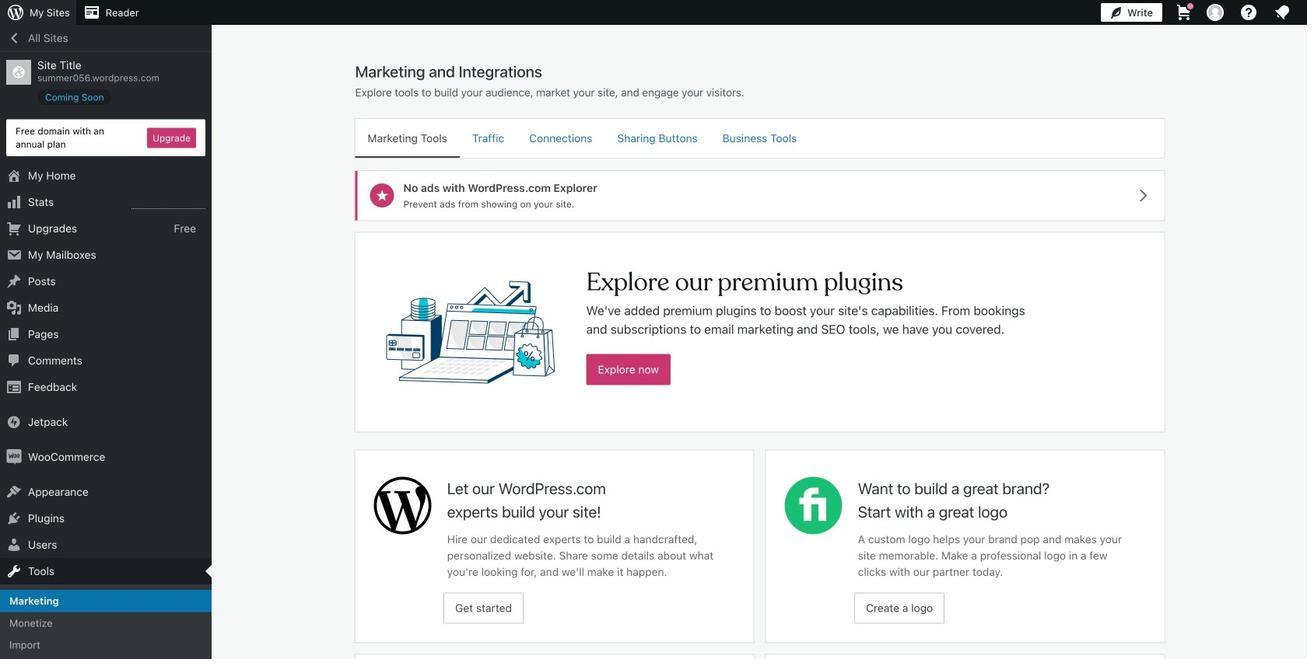 Task type: vqa. For each thing, say whether or not it's contained in the screenshot.
menu
yes



Task type: locate. For each thing, give the bounding box(es) containing it.
0 vertical spatial img image
[[6, 415, 22, 430]]

list item
[[1300, 79, 1307, 152], [1300, 152, 1307, 225], [1300, 225, 1307, 283]]

img image
[[6, 415, 22, 430], [6, 450, 22, 465]]

menu
[[355, 119, 1164, 158]]

manage your notifications image
[[1273, 3, 1292, 22]]

my profile image
[[1207, 4, 1224, 21]]

3 list item from the top
[[1300, 225, 1307, 283]]

1 vertical spatial img image
[[6, 450, 22, 465]]

main content
[[349, 61, 1171, 660]]

2 img image from the top
[[6, 450, 22, 465]]

my shopping cart image
[[1175, 3, 1194, 22]]

1 img image from the top
[[6, 415, 22, 430]]



Task type: describe. For each thing, give the bounding box(es) containing it.
1 list item from the top
[[1300, 79, 1307, 152]]

help image
[[1239, 3, 1258, 22]]

marketing tools image
[[386, 233, 555, 432]]

fiverr logo image
[[785, 477, 842, 535]]

2 list item from the top
[[1300, 152, 1307, 225]]

highest hourly views 0 image
[[131, 199, 205, 209]]



